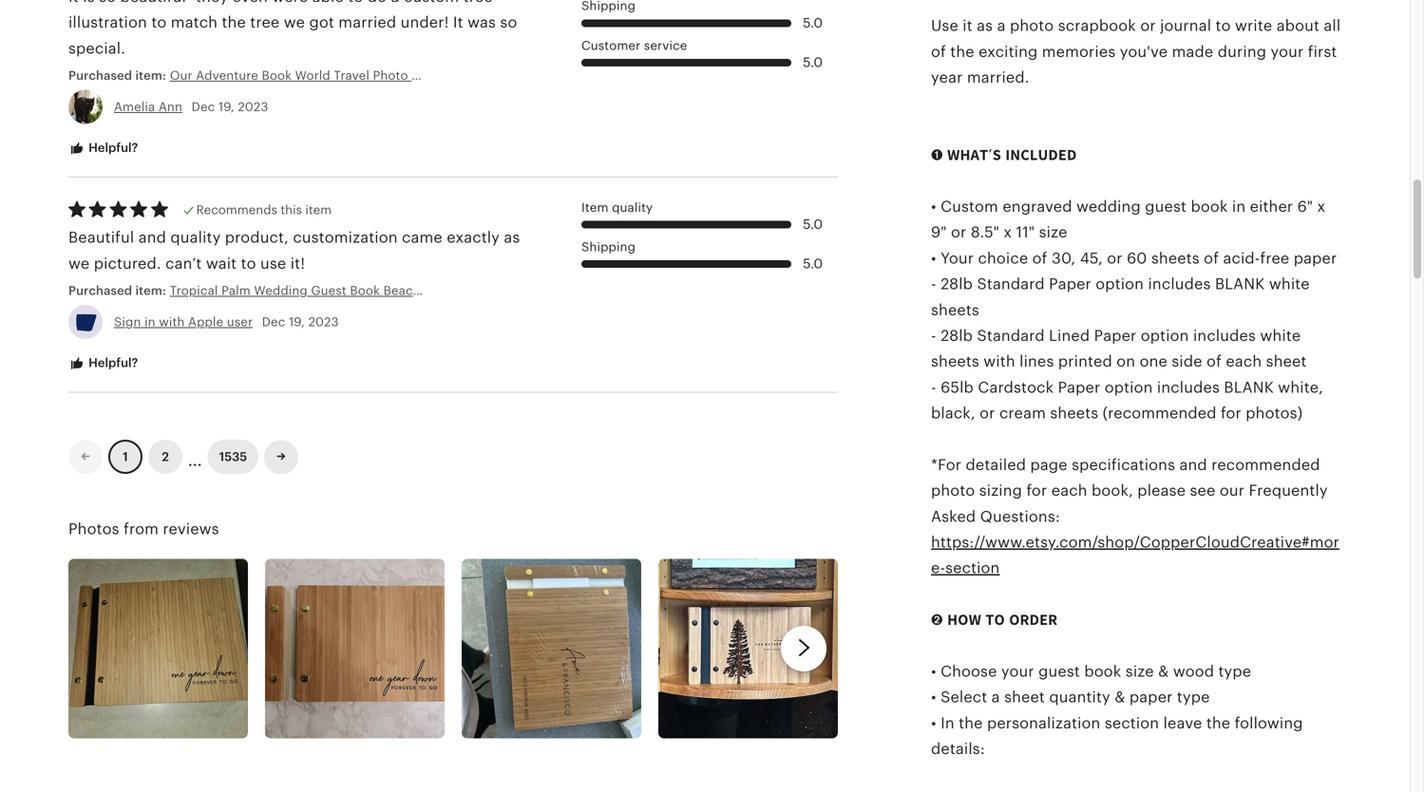Task type: vqa. For each thing, say whether or not it's contained in the screenshot.
from on the bottom left of the page
yes



Task type: describe. For each thing, give the bounding box(es) containing it.
engraved
[[1003, 198, 1072, 215]]

paper inside • choose your guest book size & wood type • select a sheet quantity & paper type • in the personalization section leave the following details:
[[1130, 689, 1173, 706]]

3 - from the top
[[931, 379, 937, 396]]

2 28lb from the top
[[941, 327, 973, 344]]

or left 60
[[1107, 250, 1123, 267]]

wood
[[1173, 663, 1215, 680]]

𝗛𝗢𝗪
[[948, 612, 982, 629]]

year
[[931, 69, 963, 86]]

with inside • custom engraved wedding guest book in either 6" x 9" or 8.5" x 11" size • your choice of 30, 45, or 60 sheets of acid-free paper - 28lb standard paper option includes blank white sheets - 28lb standard lined paper option includes white sheets with lines printed on one side of each sheet - 65lb cardstock paper option includes blank white, black, or cream sheets (recommended for photos)
[[984, 353, 1016, 370]]

2 standard from the top
[[977, 327, 1045, 344]]

0 horizontal spatial 19,
[[218, 100, 235, 114]]

got
[[309, 14, 334, 31]]

customer service
[[582, 38, 687, 53]]

0 horizontal spatial 2023
[[238, 100, 268, 114]]

photo inside *for detailed page specifications and recommended photo sizing for each book, please see our frequently asked questions: https://www.etsy.com/shop/coppercloudcreative#mor e-section
[[931, 482, 975, 500]]

e-
[[931, 560, 946, 577]]

1 5.0 from the top
[[803, 15, 823, 30]]

guest inside • custom engraved wedding guest book in either 6" x 9" or 8.5" x 11" size • your choice of 30, 45, or 60 sheets of acid-free paper - 28lb standard paper option includes blank white sheets - 28lb standard lined paper option includes white sheets with lines printed on one side of each sheet - 65lb cardstock paper option includes blank white, black, or cream sheets (recommended for photos)
[[1145, 198, 1187, 215]]

all
[[1324, 17, 1341, 34]]

cardstock
[[978, 379, 1054, 396]]

(recommended
[[1103, 405, 1217, 422]]

sheets down your at the top
[[931, 302, 980, 319]]

1 horizontal spatial it
[[453, 14, 463, 31]]

of inside use it as a photo scrapbook or journal to write about all of the exciting memories you've made during your first year married.
[[931, 43, 946, 60]]

sheet inside • choose your guest book size & wood type • select a sheet quantity & paper type • in the personalization section leave the following details:
[[1004, 689, 1045, 706]]

1535
[[219, 450, 247, 464]]

about
[[1277, 17, 1320, 34]]

1535 link
[[208, 440, 259, 475]]

0 horizontal spatial type
[[1177, 689, 1210, 706]]

65lb
[[941, 379, 974, 396]]

6"
[[1298, 198, 1313, 215]]

lines
[[1020, 353, 1054, 370]]

scrapbook
[[1058, 17, 1136, 34]]

0 vertical spatial option
[[1096, 276, 1144, 293]]

cream
[[1000, 405, 1046, 422]]

sheets up "65lb"
[[931, 353, 980, 370]]

helpful? button for sign in with apple user
[[54, 346, 152, 381]]

on
[[1117, 353, 1136, 370]]

personalization
[[987, 715, 1101, 732]]

customer
[[582, 38, 641, 53]]

shipping
[[582, 240, 636, 254]]

your inside • choose your guest book size & wood type • select a sheet quantity & paper type • in the personalization section leave the following details:
[[1001, 663, 1035, 680]]

each inside *for detailed page specifications and recommended photo sizing for each book, please see our frequently asked questions: https://www.etsy.com/shop/coppercloudcreative#mor e-section
[[1052, 482, 1088, 500]]

purchased item: for amelia ann
[[68, 68, 170, 83]]

section inside *for detailed page specifications and recommended photo sizing for each book, please see our frequently asked questions: https://www.etsy.com/shop/coppercloudcreative#mor e-section
[[946, 560, 1000, 577]]

one
[[1140, 353, 1168, 370]]

custom
[[404, 0, 459, 5]]

can't
[[165, 255, 202, 272]]

to left do
[[348, 0, 363, 5]]

came
[[402, 229, 443, 246]]

0 vertical spatial with
[[159, 315, 185, 329]]

1 vertical spatial white
[[1260, 327, 1301, 344]]

item quality
[[582, 200, 653, 215]]

pictured.
[[94, 255, 161, 272]]

a inside use it as a photo scrapbook or journal to write about all of the exciting memories you've made during your first year married.
[[997, 17, 1006, 34]]

each inside • custom engraved wedding guest book in either 6" x 9" or 8.5" x 11" size • your choice of 30, 45, or 60 sheets of acid-free paper - 28lb standard paper option includes blank white sheets - 28lb standard lined paper option includes white sheets with lines printed on one side of each sheet - 65lb cardstock paper option includes blank white, black, or cream sheets (recommended for photos)
[[1226, 353, 1262, 370]]

following
[[1235, 715, 1303, 732]]

30,
[[1052, 250, 1076, 267]]

black,
[[931, 405, 976, 422]]

photos from reviews
[[68, 521, 219, 538]]

helpful? for sign in with apple user dec 19, 2023
[[86, 356, 138, 370]]

1 link
[[108, 440, 143, 475]]

1 horizontal spatial x
[[1318, 198, 1326, 215]]

printed
[[1058, 353, 1113, 370]]

service
[[644, 38, 687, 53]]

1 horizontal spatial &
[[1158, 663, 1169, 680]]

quality inside beautiful and quality product, customization came exactly as we pictured. can't wait to use it!
[[170, 229, 221, 246]]

1 standard from the top
[[977, 276, 1045, 293]]

either
[[1250, 198, 1294, 215]]

it!
[[291, 255, 305, 272]]

reviews
[[163, 521, 219, 538]]

2 vertical spatial option
[[1105, 379, 1153, 396]]

0 vertical spatial paper
[[1049, 276, 1092, 293]]

illustration
[[68, 14, 147, 31]]

in
[[941, 715, 955, 732]]

0 vertical spatial so
[[99, 0, 116, 5]]

as inside use it as a photo scrapbook or journal to write about all of the exciting memories you've made during your first year married.
[[977, 17, 993, 34]]

or inside use it as a photo scrapbook or journal to write about all of the exciting memories you've made during your first year married.
[[1141, 17, 1156, 34]]

even
[[232, 0, 268, 5]]

1 vertical spatial blank
[[1224, 379, 1274, 396]]

during
[[1218, 43, 1267, 60]]

1 horizontal spatial 19,
[[289, 315, 305, 329]]

1 - from the top
[[931, 276, 937, 293]]

as inside beautiful and quality product, customization came exactly as we pictured. can't wait to use it!
[[504, 229, 520, 246]]

the inside use it as a photo scrapbook or journal to write about all of the exciting memories you've made during your first year married.
[[951, 43, 975, 60]]

book inside • choose your guest book size & wood type • select a sheet quantity & paper type • in the personalization section leave the following details:
[[1085, 663, 1122, 680]]

2
[[162, 450, 169, 464]]

11"
[[1016, 224, 1035, 241]]

1 28lb from the top
[[941, 276, 973, 293]]

this
[[281, 203, 302, 217]]

sign
[[114, 315, 141, 329]]

choose
[[941, 663, 997, 680]]

0 vertical spatial white
[[1269, 276, 1310, 293]]

purchased for sign in with apple user dec 19, 2023
[[68, 284, 132, 298]]

item
[[305, 203, 332, 217]]

photos
[[68, 521, 119, 538]]

item
[[582, 200, 609, 215]]

quantity
[[1049, 689, 1111, 706]]

use it as a photo scrapbook or journal to write about all of the exciting memories you've made during your first year married.
[[931, 17, 1341, 86]]

detailed
[[966, 457, 1026, 474]]

journal
[[1160, 17, 1212, 34]]

married.
[[967, 69, 1030, 86]]

1
[[123, 450, 128, 464]]

• choose your guest book size & wood type • select a sheet quantity & paper type • in the personalization section leave the following details:
[[931, 663, 1303, 758]]

➋
[[931, 612, 943, 629]]

5.0 for customer service
[[803, 55, 823, 70]]

from
[[124, 521, 159, 538]]

recommended
[[1212, 457, 1321, 474]]

of left 30,
[[1033, 250, 1048, 267]]

section inside • choose your guest book size & wood type • select a sheet quantity & paper type • in the personalization section leave the following details:
[[1105, 715, 1159, 732]]

5 • from the top
[[931, 715, 937, 732]]

made
[[1172, 43, 1214, 60]]

0 vertical spatial blank
[[1215, 276, 1265, 293]]

the right leave
[[1207, 715, 1231, 732]]

use
[[931, 17, 959, 34]]

book inside • custom engraved wedding guest book in either 6" x 9" or 8.5" x 11" size • your choice of 30, 45, or 60 sheets of acid-free paper - 28lb standard paper option includes blank white sheets - 28lb standard lined paper option includes white sheets with lines printed on one side of each sheet - 65lb cardstock paper option includes blank white, black, or cream sheets (recommended for photos)
[[1191, 198, 1228, 215]]

your inside use it as a photo scrapbook or journal to write about all of the exciting memories you've made during your first year married.
[[1271, 43, 1304, 60]]

page
[[1031, 457, 1068, 474]]

white,
[[1278, 379, 1324, 396]]

2 - from the top
[[931, 327, 937, 344]]

sign in with apple user dec 19, 2023
[[114, 315, 339, 329]]

of left acid-
[[1204, 250, 1219, 267]]

to inside beautiful and quality product, customization came exactly as we pictured. can't wait to use it!
[[241, 255, 256, 272]]

book,
[[1092, 482, 1134, 500]]

1 vertical spatial in
[[145, 315, 156, 329]]

customization
[[293, 229, 398, 246]]

acid-
[[1223, 250, 1260, 267]]

sheets right cream
[[1050, 405, 1099, 422]]

side
[[1172, 353, 1203, 370]]

select
[[941, 689, 988, 706]]

for inside • custom engraved wedding guest book in either 6" x 9" or 8.5" x 11" size • your choice of 30, 45, or 60 sheets of acid-free paper - 28lb standard paper option includes blank white sheets - 28lb standard lined paper option includes white sheets with lines printed on one side of each sheet - 65lb cardstock paper option includes blank white, black, or cream sheets (recommended for photos)
[[1221, 405, 1242, 422]]

0 horizontal spatial x
[[1004, 224, 1012, 241]]

• custom engraved wedding guest book in either 6" x 9" or 8.5" x 11" size • your choice of 30, 45, or 60 sheets of acid-free paper - 28lb standard paper option includes blank white sheets - 28lb standard lined paper option includes white sheets with lines printed on one side of each sheet - 65lb cardstock paper option includes blank white, black, or cream sheets (recommended for photos)
[[931, 198, 1337, 422]]

sign in with apple user link
[[114, 315, 253, 329]]

it is so beautiful- they even were able to do a custom tree illustration to match the tree we got married under! it was so special.
[[68, 0, 517, 57]]

1 horizontal spatial tree
[[463, 0, 493, 5]]

it
[[963, 17, 973, 34]]

details:
[[931, 741, 985, 758]]



Task type: locate. For each thing, give the bounding box(es) containing it.
0 vertical spatial guest
[[1145, 198, 1187, 215]]

19, right ann
[[218, 100, 235, 114]]

1 vertical spatial 2023
[[308, 315, 339, 329]]

paper
[[1049, 276, 1092, 293], [1094, 327, 1137, 344], [1058, 379, 1101, 396]]

photo up the asked
[[931, 482, 975, 500]]

and up see
[[1180, 457, 1208, 474]]

dec right user
[[262, 315, 285, 329]]

45,
[[1080, 250, 1103, 267]]

• left in
[[931, 715, 937, 732]]

a up exciting
[[997, 17, 1006, 34]]

dec right ann
[[192, 100, 215, 114]]

in
[[1232, 198, 1246, 215], [145, 315, 156, 329]]

or right black,
[[980, 405, 995, 422]]

recommends
[[196, 203, 277, 217]]

paper down 30,
[[1049, 276, 1092, 293]]

guest
[[1145, 198, 1187, 215], [1039, 663, 1080, 680]]

option
[[1096, 276, 1144, 293], [1141, 327, 1189, 344], [1105, 379, 1153, 396]]

0 vertical spatial in
[[1232, 198, 1246, 215]]

1 purchased from the top
[[68, 68, 132, 83]]

0 vertical spatial standard
[[977, 276, 1045, 293]]

*for detailed page specifications and recommended photo sizing for each book, please see our frequently asked questions: https://www.etsy.com/shop/coppercloudcreative#mor e-section
[[931, 457, 1340, 577]]

paper inside • custom engraved wedding guest book in either 6" x 9" or 8.5" x 11" size • your choice of 30, 45, or 60 sheets of acid-free paper - 28lb standard paper option includes blank white sheets - 28lb standard lined paper option includes white sheets with lines printed on one side of each sheet - 65lb cardstock paper option includes blank white, black, or cream sheets (recommended for photos)
[[1294, 250, 1337, 267]]

2 helpful? from the top
[[86, 356, 138, 370]]

sheet up white,
[[1266, 353, 1307, 370]]

0 horizontal spatial quality
[[170, 229, 221, 246]]

1 vertical spatial type
[[1177, 689, 1210, 706]]

1 horizontal spatial 2023
[[308, 315, 339, 329]]

5.0
[[803, 15, 823, 30], [803, 55, 823, 70], [803, 217, 823, 232], [803, 256, 823, 271]]

and inside beautiful and quality product, customization came exactly as we pictured. can't wait to use it!
[[138, 229, 166, 246]]

is
[[83, 0, 95, 5]]

0 vertical spatial and
[[138, 229, 166, 246]]

purchased item: for sign in with apple user
[[68, 284, 170, 298]]

first
[[1308, 43, 1337, 60]]

…
[[188, 443, 202, 471]]

you've
[[1120, 43, 1168, 60]]

𝗪𝗛𝗔𝗧'𝗦
[[948, 146, 1001, 164]]

0 vertical spatial helpful? button
[[54, 131, 152, 166]]

•
[[931, 198, 937, 215], [931, 250, 937, 267], [931, 663, 937, 680], [931, 689, 937, 706], [931, 715, 937, 732]]

• up 9"
[[931, 198, 937, 215]]

in inside • custom engraved wedding guest book in either 6" x 9" or 8.5" x 11" size • your choice of 30, 45, or 60 sheets of acid-free paper - 28lb standard paper option includes blank white sheets - 28lb standard lined paper option includes white sheets with lines printed on one side of each sheet - 65lb cardstock paper option includes blank white, black, or cream sheets (recommended for photos)
[[1232, 198, 1246, 215]]

with left apple
[[159, 315, 185, 329]]

0 horizontal spatial we
[[68, 255, 90, 272]]

purchased down pictured.
[[68, 284, 132, 298]]

the inside the it is so beautiful- they even were able to do a custom tree illustration to match the tree we got married under! it was so special.
[[222, 14, 246, 31]]

1 vertical spatial -
[[931, 327, 937, 344]]

1 horizontal spatial so
[[500, 14, 517, 31]]

tree
[[463, 0, 493, 5], [250, 14, 280, 31]]

to left use
[[241, 255, 256, 272]]

option down 60
[[1096, 276, 1144, 293]]

1 vertical spatial helpful? button
[[54, 346, 152, 381]]

9"
[[931, 224, 947, 241]]

1 vertical spatial sheet
[[1004, 689, 1045, 706]]

item: for in
[[135, 284, 166, 298]]

a inside • choose your guest book size & wood type • select a sheet quantity & paper type • in the personalization section leave the following details:
[[992, 689, 1000, 706]]

recommends this item
[[196, 203, 332, 217]]

19, right user
[[289, 315, 305, 329]]

we
[[284, 14, 305, 31], [68, 255, 90, 272]]

1 vertical spatial size
[[1126, 663, 1154, 680]]

2 vertical spatial paper
[[1058, 379, 1101, 396]]

1 • from the top
[[931, 198, 937, 215]]

book up acid-
[[1191, 198, 1228, 215]]

for
[[1221, 405, 1242, 422], [1027, 482, 1047, 500]]

-
[[931, 276, 937, 293], [931, 327, 937, 344], [931, 379, 937, 396]]

0 vertical spatial tree
[[463, 0, 493, 5]]

size inside • custom engraved wedding guest book in either 6" x 9" or 8.5" x 11" size • your choice of 30, 45, or 60 sheets of acid-free paper - 28lb standard paper option includes blank white sheets - 28lb standard lined paper option includes white sheets with lines printed on one side of each sheet - 65lb cardstock paper option includes blank white, black, or cream sheets (recommended for photos)
[[1039, 224, 1068, 241]]

amelia
[[114, 100, 155, 114]]

0 vertical spatial x
[[1318, 198, 1326, 215]]

each down page on the bottom right of the page
[[1052, 482, 1088, 500]]

1 horizontal spatial we
[[284, 14, 305, 31]]

helpful? button for amelia ann
[[54, 131, 152, 166]]

so right is
[[99, 0, 116, 5]]

your right choose
[[1001, 663, 1035, 680]]

1 horizontal spatial quality
[[612, 200, 653, 215]]

we inside beautiful and quality product, customization came exactly as we pictured. can't wait to use it!
[[68, 255, 90, 272]]

sheet up the personalization
[[1004, 689, 1045, 706]]

- left "65lb"
[[931, 379, 937, 396]]

https://www.etsy.com/shop/coppercloudcreative#mor e-section link
[[931, 534, 1340, 577]]

under!
[[401, 14, 449, 31]]

blank down acid-
[[1215, 276, 1265, 293]]

1 vertical spatial section
[[1105, 715, 1159, 732]]

1 horizontal spatial section
[[1105, 715, 1159, 732]]

to inside use it as a photo scrapbook or journal to write about all of the exciting memories you've made during your first year married.
[[1216, 17, 1231, 34]]

and inside *for detailed page specifications and recommended photo sizing for each book, please see our frequently asked questions: https://www.etsy.com/shop/coppercloudcreative#mor e-section
[[1180, 457, 1208, 474]]

1 vertical spatial item:
[[135, 284, 166, 298]]

0 vertical spatial photo
[[1010, 17, 1054, 34]]

1 vertical spatial &
[[1115, 689, 1126, 706]]

we inside the it is so beautiful- they even were able to do a custom tree illustration to match the tree we got married under! it was so special.
[[284, 14, 305, 31]]

- up black,
[[931, 327, 937, 344]]

beautiful
[[68, 229, 134, 246]]

exactly
[[447, 229, 500, 246]]

as right exactly
[[504, 229, 520, 246]]

helpful? button down sign
[[54, 346, 152, 381]]

asked
[[931, 508, 976, 525]]

& right quantity
[[1115, 689, 1126, 706]]

0 vertical spatial quality
[[612, 200, 653, 215]]

1 horizontal spatial guest
[[1145, 198, 1187, 215]]

1 horizontal spatial paper
[[1294, 250, 1337, 267]]

was
[[468, 14, 496, 31]]

lined
[[1049, 327, 1090, 344]]

amelia ann link
[[114, 100, 182, 114]]

so
[[99, 0, 116, 5], [500, 14, 517, 31]]

1 horizontal spatial book
[[1191, 198, 1228, 215]]

➊
[[931, 146, 943, 164]]

1 vertical spatial we
[[68, 255, 90, 272]]

0 horizontal spatial in
[[145, 315, 156, 329]]

0 vertical spatial a
[[391, 0, 400, 5]]

a
[[391, 0, 400, 5], [997, 17, 1006, 34], [992, 689, 1000, 706]]

1 vertical spatial book
[[1085, 663, 1122, 680]]

tree down even
[[250, 14, 280, 31]]

to
[[348, 0, 363, 5], [151, 14, 167, 31], [1216, 17, 1231, 34], [241, 255, 256, 272]]

2 purchased item: from the top
[[68, 284, 170, 298]]

specifications
[[1072, 457, 1176, 474]]

0 horizontal spatial &
[[1115, 689, 1126, 706]]

1 vertical spatial for
[[1027, 482, 1047, 500]]

photo inside use it as a photo scrapbook or journal to write about all of the exciting memories you've made during your first year married.
[[1010, 17, 1054, 34]]

a right select
[[992, 689, 1000, 706]]

write
[[1235, 17, 1273, 34]]

for inside *for detailed page specifications and recommended photo sizing for each book, please see our frequently asked questions: https://www.etsy.com/shop/coppercloudcreative#mor e-section
[[1027, 482, 1047, 500]]

guest inside • choose your guest book size & wood type • select a sheet quantity & paper type • in the personalization section leave the following details:
[[1039, 663, 1080, 680]]

0 vertical spatial 19,
[[218, 100, 235, 114]]

• left your at the top
[[931, 250, 937, 267]]

2 helpful? button from the top
[[54, 346, 152, 381]]

1 vertical spatial quality
[[170, 229, 221, 246]]

2 • from the top
[[931, 250, 937, 267]]

type right wood on the right of the page
[[1219, 663, 1252, 680]]

a right do
[[391, 0, 400, 5]]

paper right free
[[1294, 250, 1337, 267]]

1 vertical spatial paper
[[1094, 327, 1137, 344]]

0 vertical spatial we
[[284, 14, 305, 31]]

0 vertical spatial 28lb
[[941, 276, 973, 293]]

1 purchased item: from the top
[[68, 68, 170, 83]]

3 5.0 from the top
[[803, 217, 823, 232]]

leave
[[1164, 715, 1202, 732]]

the down the it
[[951, 43, 975, 60]]

type down wood on the right of the page
[[1177, 689, 1210, 706]]

5.0 for shipping
[[803, 256, 823, 271]]

paper up on
[[1094, 327, 1137, 344]]

sheets
[[1152, 250, 1200, 267], [931, 302, 980, 319], [931, 353, 980, 370], [1050, 405, 1099, 422]]

standard
[[977, 276, 1045, 293], [977, 327, 1045, 344]]

helpful? down amelia
[[86, 141, 138, 155]]

0 vertical spatial sheet
[[1266, 353, 1307, 370]]

exciting
[[979, 43, 1038, 60]]

1 vertical spatial standard
[[977, 327, 1045, 344]]

1 vertical spatial as
[[504, 229, 520, 246]]

so right was
[[500, 14, 517, 31]]

match
[[171, 14, 218, 31]]

were
[[272, 0, 308, 5]]

1 horizontal spatial type
[[1219, 663, 1252, 680]]

1 vertical spatial your
[[1001, 663, 1035, 680]]

section up 𝗛𝗢𝗪
[[946, 560, 1000, 577]]

helpful? for amelia ann dec 19, 2023
[[86, 141, 138, 155]]

to down beautiful-
[[151, 14, 167, 31]]

option down on
[[1105, 379, 1153, 396]]

each right side at the top of the page
[[1226, 353, 1262, 370]]

paper
[[1294, 250, 1337, 267], [1130, 689, 1173, 706]]

item:
[[135, 68, 166, 83], [135, 284, 166, 298]]

4 5.0 from the top
[[803, 256, 823, 271]]

1 item: from the top
[[135, 68, 166, 83]]

option up the one
[[1141, 327, 1189, 344]]

2 link
[[148, 440, 182, 475]]

the right in
[[959, 715, 983, 732]]

your
[[1271, 43, 1304, 60], [1001, 663, 1035, 680]]

white up white,
[[1260, 327, 1301, 344]]

4 • from the top
[[931, 689, 937, 706]]

photo
[[1010, 17, 1054, 34], [931, 482, 975, 500]]

paper down printed
[[1058, 379, 1101, 396]]

and up pictured.
[[138, 229, 166, 246]]

0 vertical spatial -
[[931, 276, 937, 293]]

married
[[339, 14, 396, 31]]

0 vertical spatial type
[[1219, 663, 1252, 680]]

ann
[[159, 100, 182, 114]]

white down free
[[1269, 276, 1310, 293]]

- down 9"
[[931, 276, 937, 293]]

0 vertical spatial section
[[946, 560, 1000, 577]]

in left either on the right top of page
[[1232, 198, 1246, 215]]

1 helpful? button from the top
[[54, 131, 152, 166]]

quality up can't on the left top of page
[[170, 229, 221, 246]]

3 • from the top
[[931, 663, 937, 680]]

0 vertical spatial includes
[[1148, 276, 1211, 293]]

2023 right ann
[[238, 100, 268, 114]]

item: down pictured.
[[135, 284, 166, 298]]

1 horizontal spatial in
[[1232, 198, 1246, 215]]

1 vertical spatial includes
[[1193, 327, 1256, 344]]

1 vertical spatial each
[[1052, 482, 1088, 500]]

0 horizontal spatial with
[[159, 315, 185, 329]]

or right 9"
[[951, 224, 967, 241]]

1 vertical spatial purchased item:
[[68, 284, 170, 298]]

item: for ann
[[135, 68, 166, 83]]

purchased for amelia ann dec 19, 2023
[[68, 68, 132, 83]]

0 horizontal spatial book
[[1085, 663, 1122, 680]]

2 vertical spatial includes
[[1157, 379, 1220, 396]]

choice
[[978, 250, 1028, 267]]

we down beautiful
[[68, 255, 90, 272]]

𝗢𝗥𝗗𝗘𝗥
[[1009, 612, 1058, 629]]

photo up exciting
[[1010, 17, 1054, 34]]

able
[[312, 0, 344, 5]]

1 vertical spatial so
[[500, 14, 517, 31]]

beautiful and quality product, customization came exactly as we pictured. can't wait to use it!
[[68, 229, 520, 272]]

19,
[[218, 100, 235, 114], [289, 315, 305, 329]]

0 horizontal spatial it
[[68, 0, 79, 5]]

0 horizontal spatial each
[[1052, 482, 1088, 500]]

purchased down special.
[[68, 68, 132, 83]]

section left leave
[[1105, 715, 1159, 732]]

0 horizontal spatial as
[[504, 229, 520, 246]]

book up quantity
[[1085, 663, 1122, 680]]

as
[[977, 17, 993, 34], [504, 229, 520, 246]]

apple
[[188, 315, 224, 329]]

as right the it
[[977, 17, 993, 34]]

your down about
[[1271, 43, 1304, 60]]

• left choose
[[931, 663, 937, 680]]

size inside • choose your guest book size & wood type • select a sheet quantity & paper type • in the personalization section leave the following details:
[[1126, 663, 1154, 680]]

size right the 11"
[[1039, 224, 1068, 241]]

item: up amelia ann link
[[135, 68, 166, 83]]

0 horizontal spatial tree
[[250, 14, 280, 31]]

1 vertical spatial helpful?
[[86, 356, 138, 370]]

paper up leave
[[1130, 689, 1173, 706]]

it left was
[[453, 14, 463, 31]]

beautiful-
[[120, 0, 192, 5]]

0 horizontal spatial and
[[138, 229, 166, 246]]

or up you've
[[1141, 17, 1156, 34]]

1 vertical spatial option
[[1141, 327, 1189, 344]]

0 horizontal spatial so
[[99, 0, 116, 5]]

➋ 𝗛𝗢𝗪 𝗧𝗢 𝗢𝗥𝗗𝗘𝗥
[[931, 612, 1058, 629]]

28lb up "65lb"
[[941, 327, 973, 344]]

special.
[[68, 40, 125, 57]]

tree up was
[[463, 0, 493, 5]]

0 horizontal spatial dec
[[192, 100, 215, 114]]

1 vertical spatial it
[[453, 14, 463, 31]]

1 vertical spatial paper
[[1130, 689, 1173, 706]]

1 vertical spatial photo
[[931, 482, 975, 500]]

sizing
[[979, 482, 1023, 500]]

x right the 6" on the top
[[1318, 198, 1326, 215]]

& left wood on the right of the page
[[1158, 663, 1169, 680]]

we down were
[[284, 14, 305, 31]]

1 vertical spatial x
[[1004, 224, 1012, 241]]

white
[[1269, 276, 1310, 293], [1260, 327, 1301, 344]]

1 vertical spatial purchased
[[68, 284, 132, 298]]

1 horizontal spatial sheet
[[1266, 353, 1307, 370]]

questions:
[[980, 508, 1060, 525]]

with up cardstock
[[984, 353, 1016, 370]]

for down page on the bottom right of the page
[[1027, 482, 1047, 500]]

the down even
[[222, 14, 246, 31]]

guest right wedding
[[1145, 198, 1187, 215]]

or
[[1141, 17, 1156, 34], [951, 224, 967, 241], [1107, 250, 1123, 267], [980, 405, 995, 422]]

0 vertical spatial paper
[[1294, 250, 1337, 267]]

helpful? button down amelia
[[54, 131, 152, 166]]

2 5.0 from the top
[[803, 55, 823, 70]]

and
[[138, 229, 166, 246], [1180, 457, 1208, 474]]

0 vertical spatial for
[[1221, 405, 1242, 422]]

use
[[260, 255, 286, 272]]

0 vertical spatial purchased item:
[[68, 68, 170, 83]]

purchased item: up amelia
[[68, 68, 170, 83]]

8.5"
[[971, 224, 1000, 241]]

1 vertical spatial with
[[984, 353, 1016, 370]]

1 horizontal spatial dec
[[262, 315, 285, 329]]

• left select
[[931, 689, 937, 706]]

0 horizontal spatial for
[[1027, 482, 1047, 500]]

wedding
[[1077, 198, 1141, 215]]

sheet
[[1266, 353, 1307, 370], [1004, 689, 1045, 706]]

to left "write"
[[1216, 17, 1231, 34]]

0 horizontal spatial your
[[1001, 663, 1035, 680]]

1 vertical spatial a
[[997, 17, 1006, 34]]

a inside the it is so beautiful- they even were able to do a custom tree illustration to match the tree we got married under! it was so special.
[[391, 0, 400, 5]]

the
[[222, 14, 246, 31], [951, 43, 975, 60], [959, 715, 983, 732], [1207, 715, 1231, 732]]

0 vertical spatial item:
[[135, 68, 166, 83]]

1 helpful? from the top
[[86, 141, 138, 155]]

purchased item: down pictured.
[[68, 284, 170, 298]]

2 item: from the top
[[135, 284, 166, 298]]

custom
[[941, 198, 999, 215]]

of right side at the top of the page
[[1207, 353, 1222, 370]]

1 horizontal spatial as
[[977, 17, 993, 34]]

do
[[368, 0, 387, 5]]

1 horizontal spatial for
[[1221, 405, 1242, 422]]

1 horizontal spatial and
[[1180, 457, 1208, 474]]

𝗜𝗡𝗖𝗟𝗨𝗗𝗘𝗗
[[1006, 146, 1077, 164]]

𝗧𝗢
[[986, 612, 1005, 629]]

2023 down beautiful and quality product, customization came exactly as we pictured. can't wait to use it!
[[308, 315, 339, 329]]

helpful? down sign
[[86, 356, 138, 370]]

size left wood on the right of the page
[[1126, 663, 1154, 680]]

5.0 for item quality
[[803, 217, 823, 232]]

blank up photos)
[[1224, 379, 1274, 396]]

sheet inside • custom engraved wedding guest book in either 6" x 9" or 8.5" x 11" size • your choice of 30, 45, or 60 sheets of acid-free paper - 28lb standard paper option includes blank white sheets - 28lb standard lined paper option includes white sheets with lines printed on one side of each sheet - 65lb cardstock paper option includes blank white, black, or cream sheets (recommended for photos)
[[1266, 353, 1307, 370]]

0 horizontal spatial guest
[[1039, 663, 1080, 680]]

in right sign
[[145, 315, 156, 329]]

28lb down your at the top
[[941, 276, 973, 293]]

0 vertical spatial &
[[1158, 663, 1169, 680]]

it left is
[[68, 0, 79, 5]]

➊ 𝗪𝗛𝗔𝗧'𝗦 𝗜𝗡𝗖𝗟𝗨𝗗𝗘𝗗
[[931, 146, 1077, 164]]

2 purchased from the top
[[68, 284, 132, 298]]

x left the 11"
[[1004, 224, 1012, 241]]

for left photos)
[[1221, 405, 1242, 422]]

sheets right 60
[[1152, 250, 1200, 267]]

0 vertical spatial it
[[68, 0, 79, 5]]

of down use
[[931, 43, 946, 60]]



